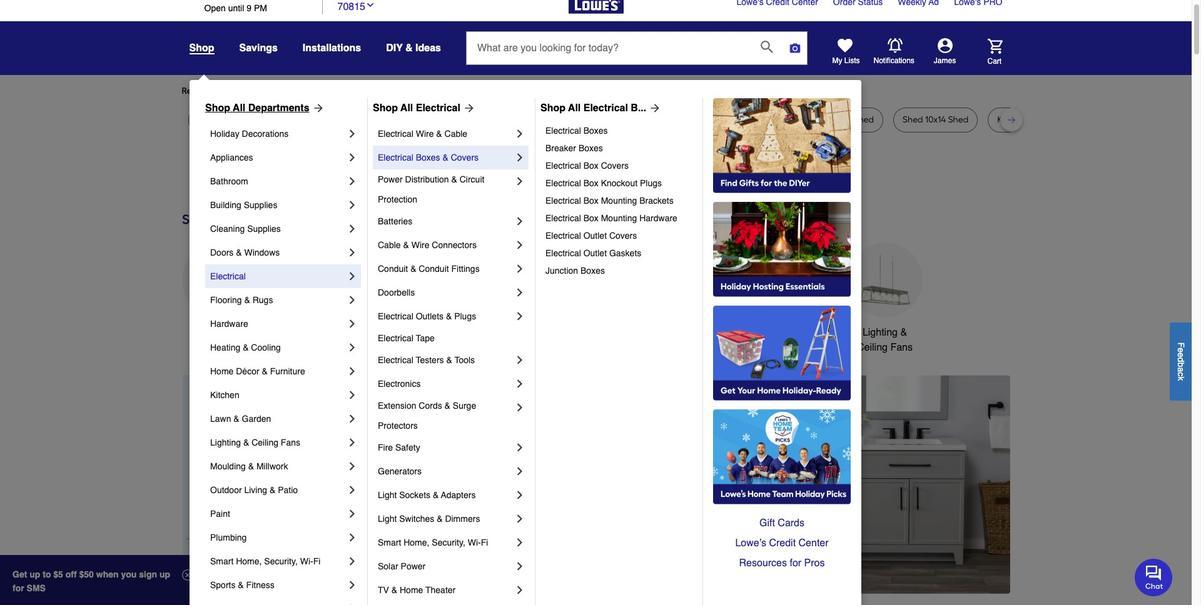 Task type: describe. For each thing, give the bounding box(es) containing it.
1 horizontal spatial security,
[[432, 538, 466, 548]]

2 conduit from the left
[[419, 264, 449, 274]]

chevron right image for holiday decorations link
[[346, 128, 359, 140]]

chevron right image for lawn & garden
[[346, 413, 359, 426]]

d
[[1177, 358, 1187, 363]]

distribution
[[405, 175, 449, 185]]

supplies for building supplies
[[244, 200, 278, 210]]

pros
[[805, 558, 825, 570]]

cleaning
[[210, 224, 245, 234]]

lighting & ceiling fans inside button
[[858, 327, 913, 354]]

chevron down image
[[366, 0, 376, 10]]

flooring
[[210, 295, 242, 305]]

1 vertical spatial fans
[[281, 438, 300, 448]]

1 vertical spatial power
[[401, 562, 426, 572]]

chevron right image for electrical wire & cable link
[[514, 128, 526, 140]]

electrical for electrical testers & tools
[[378, 356, 414, 366]]

generators
[[378, 467, 422, 477]]

0 horizontal spatial bathroom
[[210, 177, 248, 187]]

arrow left image
[[415, 485, 427, 498]]

more
[[320, 86, 341, 96]]

electrical link
[[210, 265, 346, 289]]

james
[[934, 56, 957, 65]]

solar power
[[378, 562, 426, 572]]

lawn
[[210, 414, 231, 424]]

for inside get up to $5 off $50 when you sign up for sms
[[13, 584, 24, 594]]

breaker boxes link
[[546, 140, 694, 157]]

shop for shop all electrical
[[373, 103, 398, 114]]

outlets
[[416, 312, 444, 322]]

cards
[[778, 518, 805, 530]]

1 vertical spatial fi
[[313, 557, 321, 567]]

70815 button
[[338, 0, 376, 14]]

chevron right image for bathroom link
[[346, 175, 359, 188]]

find gifts for the diyer. image
[[714, 98, 851, 193]]

christmas decorations button
[[372, 243, 447, 356]]

cords
[[419, 401, 442, 411]]

smart inside smart home button
[[762, 327, 789, 339]]

chevron right image for electrical outlets & plugs link
[[514, 310, 526, 323]]

1 vertical spatial smart
[[378, 538, 401, 548]]

extension cords & surge protectors link
[[378, 396, 514, 436]]

arrow right image inside shop all electrical link
[[461, 102, 476, 115]]

recommended searches for you
[[182, 86, 310, 96]]

electrical for electrical outlets & plugs
[[378, 312, 414, 322]]

c
[[1177, 372, 1187, 377]]

electrical outlet gaskets
[[546, 249, 642, 259]]

credit
[[770, 538, 796, 550]]

quikrete
[[592, 115, 626, 125]]

boxes for electrical boxes & covers
[[416, 153, 440, 163]]

for up shop all electrical at top left
[[394, 86, 405, 96]]

outdoor
[[210, 486, 242, 496]]

peel
[[278, 115, 294, 125]]

electrical wire & cable
[[378, 129, 468, 139]]

extension
[[378, 401, 417, 411]]

hardware inside electrical box mounting hardware link
[[640, 213, 678, 223]]

storage
[[794, 115, 825, 125]]

savings button
[[239, 37, 278, 59]]

electrical for electrical box knockout plugs
[[546, 178, 581, 188]]

electrical outlet covers
[[546, 231, 637, 241]]

1 vertical spatial arrow right image
[[987, 485, 1000, 498]]

& inside "link"
[[234, 414, 240, 424]]

tools
[[455, 356, 475, 366]]

1 horizontal spatial smart home, security, wi-fi
[[378, 538, 488, 548]]

chevron right image for electrical boxes & covers
[[514, 151, 526, 164]]

for up the departments
[[283, 86, 294, 96]]

1 vertical spatial smart home, security, wi-fi
[[210, 557, 321, 567]]

all for shop all electrical b...
[[568, 103, 581, 114]]

cable & wire connectors
[[378, 240, 477, 250]]

0 horizontal spatial cable
[[378, 240, 401, 250]]

0 horizontal spatial home,
[[236, 557, 262, 567]]

k
[[1177, 377, 1187, 381]]

light for light sockets & adapters
[[378, 491, 397, 501]]

chevron right image for the cable & wire connectors link
[[514, 239, 526, 252]]

electrical for electrical box mounting hardware
[[546, 213, 581, 223]]

70815
[[338, 1, 366, 12]]

conduit & conduit fittings link
[[378, 257, 514, 281]]

outdoor living & patio link
[[210, 479, 346, 503]]

hardware inside hardware link
[[210, 319, 248, 329]]

1 horizontal spatial smart home, security, wi-fi link
[[378, 531, 514, 555]]

kitchen for kitchen
[[210, 391, 240, 401]]

lowe's home improvement lists image
[[838, 38, 853, 53]]

lowe's home improvement notification center image
[[888, 38, 903, 53]]

appliances inside appliances button
[[195, 327, 244, 339]]

lists
[[845, 56, 860, 65]]

resources for pros
[[740, 558, 825, 570]]

junction
[[546, 266, 579, 276]]

0 horizontal spatial home
[[210, 367, 234, 377]]

chat invite button image
[[1136, 559, 1174, 597]]

holiday hosting essentials. image
[[714, 202, 851, 297]]

0 vertical spatial wire
[[416, 129, 434, 139]]

diy & ideas
[[386, 43, 441, 54]]

1 vertical spatial lighting & ceiling fans
[[210, 438, 300, 448]]

my lists
[[833, 56, 860, 65]]

1 vertical spatial lighting
[[210, 438, 241, 448]]

doorbells
[[378, 288, 415, 298]]

electrical for electrical tape
[[378, 334, 414, 344]]

heating & cooling
[[210, 343, 281, 353]]

ceiling inside lighting & ceiling fans button
[[858, 342, 888, 354]]

conduit & conduit fittings
[[378, 264, 480, 274]]

patio
[[278, 486, 298, 496]]

chevron right image for building supplies 'link'
[[346, 199, 359, 212]]

2 vertical spatial home
[[400, 586, 423, 596]]

bathroom button
[[658, 243, 733, 340]]

toilet
[[542, 115, 563, 125]]

testers
[[416, 356, 444, 366]]

installations
[[303, 43, 361, 54]]

get your home holiday-ready. image
[[714, 306, 851, 401]]

lawn
[[197, 115, 219, 125]]

lowe's wishes you and your family a happy hanukkah. image
[[182, 165, 1011, 197]]

electrical inside electrical link
[[210, 272, 246, 282]]

cooling
[[251, 343, 281, 353]]

0 horizontal spatial smart home, security, wi-fi link
[[210, 550, 346, 574]]

chevron right image for home décor & furniture link
[[346, 366, 359, 378]]

open until 9 pm
[[204, 3, 267, 13]]

electrical for electrical box mounting brackets
[[546, 196, 581, 206]]

junction boxes link
[[546, 262, 694, 280]]

moulding
[[210, 462, 246, 472]]

f e e d b a c k
[[1177, 343, 1187, 381]]

light sockets & adapters
[[378, 491, 476, 501]]

outdoor living & patio
[[210, 486, 298, 496]]

batteries
[[378, 217, 413, 227]]

chevron right image for electrical testers & tools
[[514, 354, 526, 367]]

bathroom inside button
[[673, 327, 717, 339]]

departments
[[248, 103, 310, 114]]

electrical box mounting brackets
[[546, 196, 674, 206]]

sports
[[210, 581, 236, 591]]

chevron right image for "extension cords & surge protectors" link
[[514, 402, 526, 414]]

light for light switches & dimmers
[[378, 515, 397, 525]]

1 conduit from the left
[[378, 264, 408, 274]]

to
[[43, 570, 51, 580]]

electrical testers & tools
[[378, 356, 475, 366]]

plugs for electrical box knockout plugs
[[640, 178, 662, 188]]

search image
[[761, 41, 774, 53]]

shop for shop all electrical b...
[[541, 103, 566, 114]]

mounting for brackets
[[601, 196, 637, 206]]

smart home
[[762, 327, 818, 339]]

shed for shed
[[854, 115, 874, 125]]

kitchen link
[[210, 384, 346, 408]]

protection
[[378, 195, 418, 205]]

you for more suggestions for you
[[407, 86, 422, 96]]

electrical boxes
[[546, 126, 608, 136]]

electrical boxes link
[[546, 122, 694, 140]]

shop all electrical
[[373, 103, 461, 114]]

lawn mower
[[197, 115, 249, 125]]

board
[[683, 115, 707, 125]]

kobalt
[[998, 115, 1024, 125]]

shed 10x14 shed
[[903, 115, 969, 125]]

electrical outlet gaskets link
[[546, 245, 694, 262]]

electrical box knockout plugs link
[[546, 175, 694, 192]]

electrical outlets & plugs
[[378, 312, 476, 322]]

doors
[[210, 248, 234, 258]]

gift cards
[[760, 518, 805, 530]]

installations button
[[303, 37, 361, 59]]

supplies for cleaning supplies
[[247, 224, 281, 234]]

2 e from the top
[[1177, 353, 1187, 358]]

appliances button
[[182, 243, 257, 340]]

0 horizontal spatial security,
[[264, 557, 298, 567]]

doorbells link
[[378, 281, 514, 305]]

1 up from the left
[[30, 570, 40, 580]]

door
[[388, 115, 407, 125]]

electrical boxes & covers
[[378, 153, 479, 163]]

all for shop all departments
[[233, 103, 246, 114]]



Task type: locate. For each thing, give the bounding box(es) containing it.
electrical up junction
[[546, 249, 581, 259]]

lighting & ceiling fans link
[[210, 431, 346, 455]]

lowe's home team holiday picks. image
[[714, 410, 851, 505]]

electrical inside electrical box mounting brackets link
[[546, 196, 581, 206]]

1 vertical spatial outlet
[[584, 249, 607, 259]]

smart home, security, wi-fi down light switches & dimmers
[[378, 538, 488, 548]]

for down get
[[13, 584, 24, 594]]

off
[[66, 570, 77, 580]]

generators link
[[378, 460, 514, 484]]

2 horizontal spatial home
[[792, 327, 818, 339]]

chevron right image for power distribution & circuit protection link
[[514, 175, 526, 188]]

you
[[296, 86, 310, 96], [407, 86, 422, 96]]

shop button
[[189, 42, 214, 54]]

electrical for electrical wire & cable
[[378, 129, 414, 139]]

shed right 10x14
[[949, 115, 969, 125]]

hardware down flooring
[[210, 319, 248, 329]]

0 vertical spatial light
[[378, 491, 397, 501]]

box up 'electrical box knockout plugs'
[[584, 161, 599, 171]]

wi- for the leftmost smart home, security, wi-fi link
[[300, 557, 313, 567]]

shop
[[205, 103, 230, 114], [373, 103, 398, 114], [541, 103, 566, 114]]

chevron right image for light switches & dimmers
[[514, 513, 526, 526]]

0 vertical spatial arrow right image
[[461, 102, 476, 115]]

plugs up brackets
[[640, 178, 662, 188]]

chevron right image for conduit & conduit fittings
[[514, 263, 526, 275]]

Search Query text field
[[467, 32, 751, 64]]

0 vertical spatial appliances
[[210, 153, 253, 163]]

1 horizontal spatial home,
[[404, 538, 430, 548]]

None search field
[[466, 31, 808, 77]]

0 vertical spatial fans
[[891, 342, 913, 354]]

outlet for covers
[[584, 231, 607, 241]]

1 shop from the left
[[205, 103, 230, 114]]

hardware down brackets
[[640, 213, 678, 223]]

1 vertical spatial mounting
[[601, 213, 637, 223]]

0 vertical spatial home
[[792, 327, 818, 339]]

you for recommended searches for you
[[296, 86, 310, 96]]

1 light from the top
[[378, 491, 397, 501]]

2 you from the left
[[407, 86, 422, 96]]

james button
[[916, 38, 976, 66]]

electrical up "quikrete" in the top of the page
[[584, 103, 628, 114]]

scroll to item #2 image
[[674, 572, 704, 577]]

up to 40 percent off select vanities. plus, get free local delivery on select vanities. image
[[404, 376, 1011, 595]]

1 vertical spatial appliances
[[195, 327, 244, 339]]

faucets
[[505, 327, 541, 339]]

1 horizontal spatial bathroom
[[673, 327, 717, 339]]

shed left outdoor on the top right
[[736, 115, 756, 125]]

smart
[[762, 327, 789, 339], [378, 538, 401, 548], [210, 557, 234, 567]]

you up shop all electrical at top left
[[407, 86, 422, 96]]

when
[[96, 570, 119, 580]]

1 vertical spatial cable
[[378, 240, 401, 250]]

electrical for electrical boxes
[[546, 126, 581, 136]]

0 horizontal spatial smart
[[210, 557, 234, 567]]

fire
[[378, 443, 393, 453]]

until
[[228, 3, 244, 13]]

0 vertical spatial plugs
[[640, 178, 662, 188]]

& inside power distribution & circuit protection
[[452, 175, 457, 185]]

electrical up christmas
[[378, 312, 414, 322]]

3 shed from the left
[[903, 115, 924, 125]]

3 shop from the left
[[541, 103, 566, 114]]

light down generators
[[378, 491, 397, 501]]

0 horizontal spatial hardware
[[210, 319, 248, 329]]

conduit
[[378, 264, 408, 274], [419, 264, 449, 274]]

electrical up electronics
[[378, 356, 414, 366]]

1 horizontal spatial conduit
[[419, 264, 449, 274]]

decorations down peel
[[242, 129, 289, 139]]

moulding & millwork link
[[210, 455, 346, 479]]

chevron right image for kitchen link
[[346, 389, 359, 402]]

fire safety
[[378, 443, 420, 453]]

kitchen up lawn
[[210, 391, 240, 401]]

electrical for electrical box covers
[[546, 161, 581, 171]]

paint link
[[210, 503, 346, 526]]

my lists link
[[833, 38, 860, 66]]

flooring & rugs
[[210, 295, 273, 305]]

chevron right image for outdoor living & patio link
[[346, 485, 359, 497]]

1 horizontal spatial up
[[160, 570, 170, 580]]

appliances inside appliances link
[[210, 153, 253, 163]]

chevron right image for cleaning supplies
[[346, 223, 359, 235]]

millwork
[[257, 462, 288, 472]]

breaker
[[546, 143, 577, 153]]

chevron right image for electrical link
[[346, 270, 359, 283]]

tv & home theater
[[378, 586, 456, 596]]

door interior
[[388, 115, 437, 125]]

chevron right image for appliances
[[346, 151, 359, 164]]

electrical down electrical box covers
[[546, 178, 581, 188]]

kitchen inside kitchen link
[[210, 391, 240, 401]]

0 vertical spatial decorations
[[242, 129, 289, 139]]

2 shed from the left
[[854, 115, 874, 125]]

power distribution & circuit protection
[[378, 175, 487, 205]]

2 horizontal spatial all
[[568, 103, 581, 114]]

boxes up electrical box covers
[[579, 143, 603, 153]]

& inside button
[[901, 327, 908, 339]]

electrical for electrical boxes & covers
[[378, 153, 414, 163]]

shop 25 days of deals by category image
[[182, 209, 1011, 230]]

connectors
[[432, 240, 477, 250]]

electrical inside electrical wire & cable link
[[378, 129, 414, 139]]

appliances down holiday
[[210, 153, 253, 163]]

b...
[[631, 103, 647, 114]]

1 vertical spatial light
[[378, 515, 397, 525]]

electrical inside 'electrical outlet covers' "link"
[[546, 231, 581, 241]]

supplies inside 'link'
[[244, 200, 278, 210]]

1 box from the top
[[584, 161, 599, 171]]

electrical inside shop all electrical b... link
[[584, 103, 628, 114]]

supplies up "cleaning supplies"
[[244, 200, 278, 210]]

0 vertical spatial home,
[[404, 538, 430, 548]]

cart
[[988, 57, 1002, 65]]

power inside power distribution & circuit protection
[[378, 175, 403, 185]]

peel stick wallpaper
[[278, 115, 359, 125]]

0 horizontal spatial wi-
[[300, 557, 313, 567]]

chevron right image for doors & windows
[[346, 247, 359, 259]]

& inside the extension cords & surge protectors
[[445, 401, 451, 411]]

mounting for hardware
[[601, 213, 637, 223]]

1 horizontal spatial kitchen
[[469, 327, 502, 339]]

electrical outlet covers link
[[546, 227, 694, 245]]

0 vertical spatial hardware
[[640, 213, 678, 223]]

1 horizontal spatial plugs
[[640, 178, 662, 188]]

2 up from the left
[[160, 570, 170, 580]]

chevron right image for batteries
[[514, 215, 526, 228]]

cable & wire connectors link
[[378, 233, 514, 257]]

shop up lawn mower on the left top
[[205, 103, 230, 114]]

1 vertical spatial bathroom
[[673, 327, 717, 339]]

shed for shed 10x14 shed
[[903, 115, 924, 125]]

decorations for holiday
[[242, 129, 289, 139]]

box for plugs
[[584, 178, 599, 188]]

conduit down cable & wire connectors
[[419, 264, 449, 274]]

wi- up 'sports & fitness' link
[[300, 557, 313, 567]]

light left switches
[[378, 515, 397, 525]]

heating
[[210, 343, 241, 353]]

covers up circuit
[[451, 153, 479, 163]]

1 all from the left
[[233, 103, 246, 114]]

smart home, security, wi-fi
[[378, 538, 488, 548], [210, 557, 321, 567]]

chevron right image for heating & cooling link
[[346, 342, 359, 354]]

chevron right image for paint
[[346, 508, 359, 521]]

get up to $5 off $50 when you sign up for sms
[[13, 570, 170, 594]]

e up b at the bottom right of the page
[[1177, 353, 1187, 358]]

outlet for gaskets
[[584, 249, 607, 259]]

wi- down dimmers
[[468, 538, 481, 548]]

dimmers
[[445, 515, 480, 525]]

plugs inside electrical outlets & plugs link
[[455, 312, 476, 322]]

appliances up heating on the left of the page
[[195, 327, 244, 339]]

box up shop 25 days of deals by category image
[[584, 196, 599, 206]]

0 horizontal spatial arrow right image
[[461, 102, 476, 115]]

arrow right image for shop all electrical b...
[[647, 102, 662, 115]]

arrow right image
[[310, 102, 325, 115], [647, 102, 662, 115]]

electrical box knockout plugs
[[546, 178, 662, 188]]

mounting down knockout
[[601, 196, 637, 206]]

plugs for electrical outlets & plugs
[[455, 312, 476, 322]]

security, up 'sports & fitness' link
[[264, 557, 298, 567]]

windows
[[244, 248, 280, 258]]

0 vertical spatial cable
[[445, 129, 468, 139]]

0 vertical spatial fi
[[481, 538, 488, 548]]

electrical inside electrical outlets & plugs link
[[378, 312, 414, 322]]

1 horizontal spatial home
[[400, 586, 423, 596]]

electrical inside electrical box mounting hardware link
[[546, 213, 581, 223]]

electrical box covers link
[[546, 157, 694, 175]]

lighting inside button
[[863, 327, 898, 339]]

shed outdoor storage
[[736, 115, 825, 125]]

0 horizontal spatial ceiling
[[252, 438, 279, 448]]

1 horizontal spatial you
[[407, 86, 422, 96]]

1 vertical spatial home,
[[236, 557, 262, 567]]

décor
[[236, 367, 260, 377]]

boxes for electrical boxes
[[584, 126, 608, 136]]

0 horizontal spatial fi
[[313, 557, 321, 567]]

cleaning supplies
[[210, 224, 281, 234]]

shop inside shop all electrical b... link
[[541, 103, 566, 114]]

boxes inside "link"
[[584, 126, 608, 136]]

box down electrical box covers
[[584, 178, 599, 188]]

electrical up flooring
[[210, 272, 246, 282]]

outlet down shop 25 days of deals by category image
[[584, 231, 607, 241]]

1 horizontal spatial fans
[[891, 342, 913, 354]]

electrical down door
[[378, 129, 414, 139]]

camera image
[[789, 42, 802, 54]]

electrical inside electrical tape link
[[378, 334, 414, 344]]

electrical for electrical outlet gaskets
[[546, 249, 581, 259]]

& inside button
[[406, 43, 413, 54]]

chevron right image for doorbells link
[[514, 287, 526, 299]]

electrical inside shop all electrical link
[[416, 103, 461, 114]]

chevron right image for plumbing
[[346, 532, 359, 545]]

electrical inside electrical box knockout plugs link
[[546, 178, 581, 188]]

fi down light switches & dimmers link
[[481, 538, 488, 548]]

boxes up the distribution
[[416, 153, 440, 163]]

power up the "protection"
[[378, 175, 403, 185]]

2 box from the top
[[584, 178, 599, 188]]

0 vertical spatial smart
[[762, 327, 789, 339]]

chevron right image for fire safety
[[514, 442, 526, 454]]

fitness
[[246, 581, 275, 591]]

electrical down the toilet
[[546, 126, 581, 136]]

home décor & furniture link
[[210, 360, 346, 384]]

arrow right image for shop all departments
[[310, 102, 325, 115]]

0 horizontal spatial shop
[[205, 103, 230, 114]]

outlet down electrical outlet covers
[[584, 249, 607, 259]]

1 vertical spatial security,
[[264, 557, 298, 567]]

0 horizontal spatial kitchen
[[210, 391, 240, 401]]

electrical for electrical outlet covers
[[546, 231, 581, 241]]

chevron right image
[[346, 151, 359, 164], [514, 151, 526, 164], [514, 215, 526, 228], [346, 223, 359, 235], [346, 247, 359, 259], [514, 263, 526, 275], [346, 318, 359, 331], [514, 354, 526, 367], [514, 378, 526, 391], [346, 413, 359, 426], [346, 437, 359, 449], [514, 442, 526, 454], [346, 508, 359, 521], [514, 513, 526, 526], [346, 532, 359, 545], [514, 561, 526, 573], [346, 580, 359, 592], [514, 585, 526, 597]]

home, up sports & fitness
[[236, 557, 262, 567]]

chevron right image for tv & home theater
[[514, 585, 526, 597]]

notifications
[[874, 56, 915, 65]]

3 box from the top
[[584, 196, 599, 206]]

2 all from the left
[[401, 103, 413, 114]]

boxes down "quikrete" in the top of the page
[[584, 126, 608, 136]]

box for hardware
[[584, 213, 599, 223]]

plumbing
[[210, 533, 247, 543]]

shop up the toilet
[[541, 103, 566, 114]]

0 vertical spatial wi-
[[468, 538, 481, 548]]

boxes for breaker boxes
[[579, 143, 603, 153]]

electrical inside electrical outlet gaskets "link"
[[546, 249, 581, 259]]

1 horizontal spatial all
[[401, 103, 413, 114]]

power distribution & circuit protection link
[[378, 170, 514, 210]]

power
[[378, 175, 403, 185], [401, 562, 426, 572]]

electrical inside "electrical boxes & covers" link
[[378, 153, 414, 163]]

power up tv & home theater
[[401, 562, 426, 572]]

electrical inside electrical boxes "link"
[[546, 126, 581, 136]]

lighting & ceiling fans button
[[848, 243, 923, 356]]

security, up solar power link
[[432, 538, 466, 548]]

box for brackets
[[584, 196, 599, 206]]

1 horizontal spatial ceiling
[[858, 342, 888, 354]]

1 vertical spatial supplies
[[247, 224, 281, 234]]

decorations
[[242, 129, 289, 139], [383, 342, 436, 354]]

3 all from the left
[[568, 103, 581, 114]]

lowe's home improvement cart image
[[988, 38, 1003, 54]]

chevron right image
[[346, 128, 359, 140], [514, 128, 526, 140], [346, 175, 359, 188], [514, 175, 526, 188], [346, 199, 359, 212], [514, 239, 526, 252], [346, 270, 359, 283], [514, 287, 526, 299], [346, 294, 359, 307], [514, 310, 526, 323], [346, 342, 359, 354], [346, 366, 359, 378], [346, 389, 359, 402], [514, 402, 526, 414], [346, 461, 359, 473], [514, 466, 526, 478], [346, 485, 359, 497], [514, 490, 526, 502], [514, 537, 526, 550], [346, 556, 359, 568], [346, 603, 359, 606]]

cleaning supplies link
[[210, 217, 346, 241]]

chevron right image for the generators "link"
[[514, 466, 526, 478]]

lawn & garden link
[[210, 408, 346, 431]]

e up d on the right bottom of page
[[1177, 348, 1187, 353]]

0 vertical spatial smart home, security, wi-fi
[[378, 538, 488, 548]]

holiday decorations link
[[210, 122, 346, 146]]

brackets
[[640, 196, 674, 206]]

4 box from the top
[[584, 213, 599, 223]]

kitchen inside "kitchen faucets" button
[[469, 327, 502, 339]]

more suggestions for you link
[[320, 85, 432, 98]]

arrow right image inside shop all electrical b... link
[[647, 102, 662, 115]]

1 horizontal spatial decorations
[[383, 342, 436, 354]]

up left the to
[[30, 570, 40, 580]]

box up electrical outlet covers
[[584, 213, 599, 223]]

1 vertical spatial wire
[[412, 240, 430, 250]]

you
[[121, 570, 137, 580]]

0 vertical spatial supplies
[[244, 200, 278, 210]]

chevron right image for sports & fitness
[[346, 580, 359, 592]]

arrow right image up electrical boxes "link"
[[647, 102, 662, 115]]

shop up door
[[373, 103, 398, 114]]

chevron right image for moulding & millwork link
[[346, 461, 359, 473]]

smart home, security, wi-fi up 'fitness'
[[210, 557, 321, 567]]

hardware
[[640, 213, 678, 223], [210, 319, 248, 329]]

1 you from the left
[[296, 86, 310, 96]]

up right sign in the bottom of the page
[[160, 570, 170, 580]]

0 horizontal spatial up
[[30, 570, 40, 580]]

fittings
[[452, 264, 480, 274]]

kitchen up tools
[[469, 327, 502, 339]]

covers up knockout
[[601, 161, 629, 171]]

1 vertical spatial kitchen
[[210, 391, 240, 401]]

sockets
[[400, 491, 431, 501]]

you left more
[[296, 86, 310, 96]]

arrow right image down more
[[310, 102, 325, 115]]

all for shop all electrical
[[401, 103, 413, 114]]

1 vertical spatial plugs
[[455, 312, 476, 322]]

fans inside lighting & ceiling fans
[[891, 342, 913, 354]]

all up mower
[[233, 103, 246, 114]]

shop for shop all departments
[[205, 103, 230, 114]]

sign
[[139, 570, 157, 580]]

2 shop from the left
[[373, 103, 398, 114]]

wallpaper
[[317, 115, 359, 125]]

0 horizontal spatial lighting & ceiling fans
[[210, 438, 300, 448]]

arrow right image
[[461, 102, 476, 115], [987, 485, 1000, 498]]

electrical up electrical outlet gaskets
[[546, 231, 581, 241]]

1 e from the top
[[1177, 348, 1187, 353]]

0 horizontal spatial decorations
[[242, 129, 289, 139]]

e
[[1177, 348, 1187, 353], [1177, 353, 1187, 358]]

chevron right image for hardware
[[346, 318, 359, 331]]

1 horizontal spatial arrow right image
[[987, 485, 1000, 498]]

sports & fitness
[[210, 581, 275, 591]]

hardie board
[[654, 115, 707, 125]]

covers up gaskets on the right top of page
[[610, 231, 637, 241]]

decorations inside button
[[383, 342, 436, 354]]

chevron right image for the light sockets & adapters link
[[514, 490, 526, 502]]

shed for shed outdoor storage
[[736, 115, 756, 125]]

wire up conduit & conduit fittings
[[412, 240, 430, 250]]

box
[[584, 161, 599, 171], [584, 178, 599, 188], [584, 196, 599, 206], [584, 213, 599, 223]]

1 horizontal spatial wi-
[[468, 538, 481, 548]]

0 vertical spatial security,
[[432, 538, 466, 548]]

christmas decorations
[[383, 327, 436, 354]]

2 horizontal spatial shop
[[541, 103, 566, 114]]

home inside button
[[792, 327, 818, 339]]

scroll to item #3 image
[[704, 572, 734, 577]]

shop inside shop all departments link
[[205, 103, 230, 114]]

0 vertical spatial ceiling
[[858, 342, 888, 354]]

smart home, security, wi-fi link down light switches & dimmers
[[378, 531, 514, 555]]

electrical up interior
[[416, 103, 461, 114]]

2 vertical spatial smart
[[210, 557, 234, 567]]

chevron right image for electronics
[[514, 378, 526, 391]]

1 horizontal spatial cable
[[445, 129, 468, 139]]

smart home, security, wi-fi link up 'fitness'
[[210, 550, 346, 574]]

adapters
[[441, 491, 476, 501]]

4 shed from the left
[[949, 115, 969, 125]]

lowe's home improvement logo image
[[569, 0, 624, 28]]

safety
[[396, 443, 420, 453]]

electrical tape link
[[378, 329, 526, 349]]

2 horizontal spatial smart
[[762, 327, 789, 339]]

1 vertical spatial ceiling
[[252, 438, 279, 448]]

kitchen for kitchen faucets
[[469, 327, 502, 339]]

1 vertical spatial decorations
[[383, 342, 436, 354]]

0 vertical spatial lighting & ceiling fans
[[858, 327, 913, 354]]

electrical box mounting hardware
[[546, 213, 678, 223]]

0 horizontal spatial lighting
[[210, 438, 241, 448]]

2 arrow right image from the left
[[647, 102, 662, 115]]

wire down interior
[[416, 129, 434, 139]]

0 vertical spatial outlet
[[584, 231, 607, 241]]

1 horizontal spatial hardware
[[640, 213, 678, 223]]

1 mounting from the top
[[601, 196, 637, 206]]

bathroom link
[[210, 170, 346, 193]]

mounting down electrical box mounting brackets link
[[601, 213, 637, 223]]

all up the door interior
[[401, 103, 413, 114]]

1 arrow right image from the left
[[310, 102, 325, 115]]

electrical up shop 25 days of deals by category image
[[546, 196, 581, 206]]

supplies up windows
[[247, 224, 281, 234]]

1 outlet from the top
[[584, 231, 607, 241]]

home, down switches
[[404, 538, 430, 548]]

1 vertical spatial wi-
[[300, 557, 313, 567]]

plugs inside electrical box knockout plugs link
[[640, 178, 662, 188]]

boxes inside "link"
[[579, 143, 603, 153]]

chevron right image for flooring & rugs link on the left
[[346, 294, 359, 307]]

home
[[792, 327, 818, 339], [210, 367, 234, 377], [400, 586, 423, 596]]

covers for electrical outlet covers
[[610, 231, 637, 241]]

1 horizontal spatial lighting & ceiling fans
[[858, 327, 913, 354]]

recommended searches for you heading
[[182, 85, 1011, 98]]

0 horizontal spatial all
[[233, 103, 246, 114]]

decorations for christmas
[[383, 342, 436, 354]]

covers inside "link"
[[610, 231, 637, 241]]

sms
[[27, 584, 46, 594]]

0 vertical spatial bathroom
[[210, 177, 248, 187]]

center
[[799, 538, 829, 550]]

for left pros
[[790, 558, 802, 570]]

all up electrical boxes
[[568, 103, 581, 114]]

covers for electrical box covers
[[601, 161, 629, 171]]

fire safety link
[[378, 436, 514, 460]]

0 vertical spatial kitchen
[[469, 327, 502, 339]]

1 horizontal spatial lighting
[[863, 327, 898, 339]]

0 horizontal spatial you
[[296, 86, 310, 96]]

shed left 10x14
[[903, 115, 924, 125]]

0 horizontal spatial fans
[[281, 438, 300, 448]]

0 vertical spatial mounting
[[601, 196, 637, 206]]

1 horizontal spatial fi
[[481, 538, 488, 548]]

decorations down christmas
[[383, 342, 436, 354]]

2 outlet from the top
[[584, 249, 607, 259]]

wi- for the rightmost smart home, security, wi-fi link
[[468, 538, 481, 548]]

boxes for junction boxes
[[581, 266, 605, 276]]

shed right storage
[[854, 115, 874, 125]]

0 vertical spatial power
[[378, 175, 403, 185]]

plugs up electrical tape link
[[455, 312, 476, 322]]

electrical down breaker
[[546, 161, 581, 171]]

electrical down electrical wire & cable on the left of the page
[[378, 153, 414, 163]]

light sockets & adapters link
[[378, 484, 514, 508]]

2 mounting from the top
[[601, 213, 637, 223]]

cable up "electrical boxes & covers" link
[[445, 129, 468, 139]]

0 horizontal spatial smart home, security, wi-fi
[[210, 557, 321, 567]]

conduit up doorbells
[[378, 264, 408, 274]]

boxes down electrical outlet gaskets
[[581, 266, 605, 276]]

0 horizontal spatial arrow right image
[[310, 102, 325, 115]]

electrical inside electrical testers & tools link
[[378, 356, 414, 366]]

arrow right image inside shop all departments link
[[310, 102, 325, 115]]

interior
[[409, 115, 437, 125]]

2 light from the top
[[378, 515, 397, 525]]

savings
[[239, 43, 278, 54]]

1 shed from the left
[[736, 115, 756, 125]]

electrical up electrical outlet covers
[[546, 213, 581, 223]]

covers
[[451, 153, 479, 163], [601, 161, 629, 171], [610, 231, 637, 241]]

ceiling inside lighting & ceiling fans link
[[252, 438, 279, 448]]

electrical outlets & plugs link
[[378, 305, 514, 329]]

more suggestions for you
[[320, 86, 422, 96]]

chevron right image for solar power
[[514, 561, 526, 573]]

0 horizontal spatial conduit
[[378, 264, 408, 274]]

electrical inside electrical box covers link
[[546, 161, 581, 171]]

25 days of deals. don't miss deals every day. same-day delivery on in-stock orders placed by 2 p m. image
[[182, 376, 384, 595]]

cable down batteries
[[378, 240, 401, 250]]

knockout
[[601, 178, 638, 188]]

shop inside shop all electrical link
[[373, 103, 398, 114]]

0 vertical spatial lighting
[[863, 327, 898, 339]]

chevron right image for lighting & ceiling fans
[[346, 437, 359, 449]]

electrical left tape
[[378, 334, 414, 344]]

1 vertical spatial hardware
[[210, 319, 248, 329]]

switches
[[400, 515, 435, 525]]

fi up 'sports & fitness' link
[[313, 557, 321, 567]]



Task type: vqa. For each thing, say whether or not it's contained in the screenshot.
chevron right image corresponding to Doors & Windows
yes



